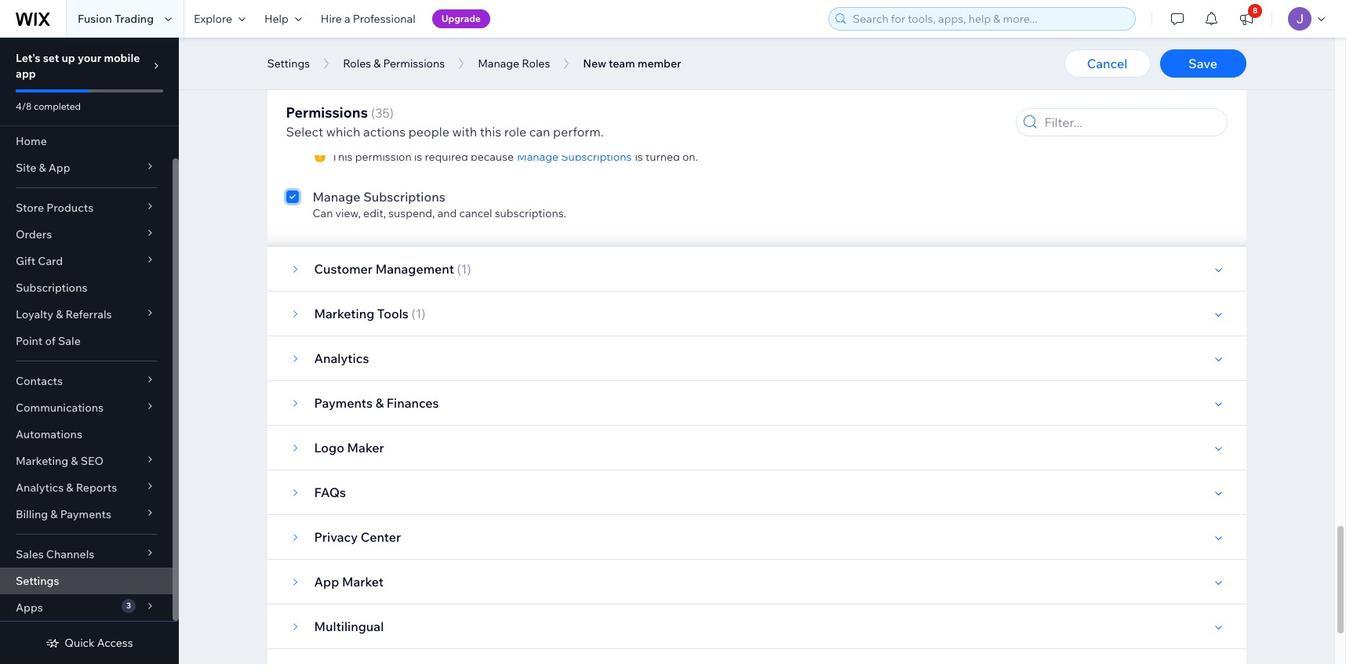 Task type: vqa. For each thing, say whether or not it's contained in the screenshot.
Select
yes



Task type: describe. For each thing, give the bounding box(es) containing it.
& for analytics
[[66, 481, 73, 495]]

view
[[313, 114, 342, 130]]

store
[[16, 201, 44, 215]]

manage for roles
[[478, 57, 520, 71]]

home link
[[0, 128, 173, 155]]

orders button
[[0, 221, 173, 248]]

billing & payments
[[16, 508, 111, 522]]

payments inside popup button
[[60, 508, 111, 522]]

2
[[403, 27, 410, 43]]

permissions ( 35 ) select which actions people with this role can perform.
[[286, 104, 604, 140]]

subscriptions link
[[0, 275, 173, 301]]

& for payments
[[376, 396, 384, 411]]

loyalty
[[16, 308, 53, 322]]

hire a professional link
[[311, 0, 425, 38]]

this
[[332, 150, 353, 164]]

which
[[326, 124, 361, 140]]

a
[[345, 12, 351, 26]]

settings link
[[0, 568, 173, 595]]

Filter... field
[[1040, 109, 1223, 136]]

view subscriptions can view subscriptions.
[[313, 114, 433, 145]]

manage roles
[[478, 57, 550, 71]]

point of sale link
[[0, 328, 173, 355]]

home
[[16, 134, 47, 148]]

sales channels
[[16, 548, 94, 562]]

1 roles from the left
[[343, 57, 371, 71]]

2 roles from the left
[[522, 57, 550, 71]]

subscriptions inside manage subscriptions can view, edit, suspend, and cancel subscriptions.
[[364, 189, 446, 205]]

sidebar element
[[0, 38, 179, 665]]

and
[[438, 206, 457, 221]]

tools
[[377, 306, 409, 322]]

hire a professional
[[321, 12, 416, 26]]

& for marketing
[[71, 454, 78, 469]]

sales
[[16, 548, 44, 562]]

suspend,
[[389, 206, 435, 221]]

automations link
[[0, 422, 173, 448]]

member
[[638, 57, 682, 71]]

1 for customer management ( 1 )
[[461, 261, 467, 277]]

1 for marketing tools ( 1 )
[[416, 306, 422, 322]]

marketing tools ( 1 )
[[314, 306, 426, 322]]

( down professional
[[399, 27, 403, 43]]

can for view
[[313, 131, 333, 145]]

permissions inside the permissions ( 35 ) select which actions people with this role can perform.
[[286, 104, 368, 122]]

store products button
[[0, 195, 173, 221]]

Search for tools, apps, help & more... field
[[849, 8, 1131, 30]]

customer
[[314, 261, 373, 277]]

& for roles
[[374, 57, 381, 71]]

set
[[43, 51, 59, 65]]

billing
[[16, 508, 48, 522]]

cancel
[[1088, 56, 1128, 71]]

automations
[[16, 428, 82, 442]]

quick access
[[65, 637, 133, 651]]

fusion
[[78, 12, 112, 26]]

site
[[16, 161, 36, 175]]

& for site
[[39, 161, 46, 175]]

let's set up your mobile app
[[16, 51, 140, 81]]

this permission is required because manage subscriptions is turned on.
[[332, 150, 699, 164]]

( right tools
[[412, 306, 416, 322]]

reports
[[76, 481, 117, 495]]

professional
[[353, 12, 416, 26]]

communications
[[16, 401, 104, 415]]

subscriptions down perform. at the left top
[[561, 150, 632, 164]]

subscriptions down a
[[314, 27, 396, 43]]

can for manage
[[313, 206, 333, 221]]

settings button
[[259, 52, 318, 75]]

your
[[78, 51, 101, 65]]

orders
[[16, 228, 52, 242]]

center
[[361, 530, 401, 546]]

roles & permissions button
[[335, 52, 453, 75]]

hire
[[321, 12, 342, 26]]

logo maker
[[314, 440, 384, 456]]

on.
[[683, 150, 699, 164]]

subscriptions inside sidebar element
[[16, 281, 87, 295]]

point of sale
[[16, 334, 81, 349]]

subscriptions. inside "view subscriptions can view subscriptions."
[[361, 131, 433, 145]]

2 is from the left
[[635, 150, 643, 164]]

marketing for marketing & seo
[[16, 454, 68, 469]]

upgrade button
[[432, 9, 490, 28]]

marketing for marketing tools ( 1 )
[[314, 306, 375, 322]]

let's
[[16, 51, 40, 65]]

1 is from the left
[[414, 150, 423, 164]]

) right tools
[[422, 306, 426, 322]]

save
[[1189, 56, 1218, 71]]

card
[[38, 254, 63, 268]]

) right the management
[[467, 261, 471, 277]]

4/8 completed
[[16, 100, 81, 112]]

fusion trading
[[78, 12, 154, 26]]

roles & permissions
[[343, 57, 445, 71]]

1 vertical spatial manage
[[517, 150, 559, 164]]

help
[[264, 12, 289, 26]]

sale
[[58, 334, 81, 349]]

with
[[452, 124, 477, 140]]

( inside the permissions ( 35 ) select which actions people with this role can perform.
[[371, 105, 375, 121]]



Task type: locate. For each thing, give the bounding box(es) containing it.
all
[[348, 71, 362, 86]]

8 button
[[1230, 0, 1265, 38]]

quick
[[65, 637, 95, 651]]

payments down analytics & reports "popup button"
[[60, 508, 111, 522]]

analytics & reports button
[[0, 475, 173, 502]]

0 horizontal spatial app
[[48, 161, 70, 175]]

1 horizontal spatial is
[[635, 150, 643, 164]]

quick access button
[[46, 637, 133, 651]]

& inside dropdown button
[[56, 308, 63, 322]]

) down professional
[[410, 27, 414, 43]]

help button
[[255, 0, 311, 38]]

can
[[530, 124, 551, 140]]

referrals
[[66, 308, 112, 322]]

0 horizontal spatial settings
[[16, 575, 59, 589]]

can
[[313, 131, 333, 145], [313, 206, 333, 221]]

team
[[609, 57, 636, 71]]

can down view
[[313, 131, 333, 145]]

sales channels button
[[0, 542, 173, 568]]

new
[[583, 57, 607, 71]]

is left turned
[[635, 150, 643, 164]]

1 vertical spatial payments
[[60, 508, 111, 522]]

0 vertical spatial payments
[[314, 396, 373, 411]]

& right loyalty
[[56, 308, 63, 322]]

manage for subscriptions
[[313, 189, 361, 205]]

( up "actions" in the top left of the page
[[371, 105, 375, 121]]

manage roles button
[[470, 52, 558, 75]]

0 horizontal spatial 1
[[416, 306, 422, 322]]

up
[[62, 51, 75, 65]]

1 horizontal spatial subscriptions.
[[495, 206, 567, 221]]

& left seo
[[71, 454, 78, 469]]

edit,
[[363, 206, 386, 221]]

0 vertical spatial app
[[48, 161, 70, 175]]

35
[[375, 105, 390, 121]]

0 horizontal spatial permissions
[[286, 104, 368, 122]]

1 horizontal spatial roles
[[522, 57, 550, 71]]

products
[[46, 201, 94, 215]]

cancel
[[460, 206, 493, 221]]

multilingual
[[314, 619, 384, 635]]

manage subscriptions button
[[514, 150, 635, 164]]

this
[[480, 124, 502, 140]]

settings inside button
[[267, 57, 310, 71]]

0 horizontal spatial roles
[[343, 57, 371, 71]]

0 horizontal spatial marketing
[[16, 454, 68, 469]]

0 vertical spatial analytics
[[314, 351, 369, 367]]

1 vertical spatial subscriptions.
[[495, 206, 567, 221]]

contacts button
[[0, 368, 173, 395]]

1 vertical spatial marketing
[[16, 454, 68, 469]]

customer management ( 1 )
[[314, 261, 471, 277]]

1 right tools
[[416, 306, 422, 322]]

0 vertical spatial permissions
[[383, 57, 445, 71]]

marketing down customer
[[314, 306, 375, 322]]

roles up all
[[343, 57, 371, 71]]

app inside popup button
[[48, 161, 70, 175]]

subscriptions. up permission
[[361, 131, 433, 145]]

app
[[16, 67, 36, 81]]

subscriptions down card
[[16, 281, 87, 295]]

app right site on the top left of page
[[48, 161, 70, 175]]

& left the reports at the left of the page
[[66, 481, 73, 495]]

& inside "popup button"
[[66, 481, 73, 495]]

& inside popup button
[[50, 508, 58, 522]]

manage up view,
[[313, 189, 361, 205]]

& left finances
[[376, 396, 384, 411]]

1 vertical spatial select
[[286, 124, 323, 140]]

site & app button
[[0, 155, 173, 181]]

& right billing
[[50, 508, 58, 522]]

logo
[[314, 440, 345, 456]]

privacy
[[314, 530, 358, 546]]

0 vertical spatial marketing
[[314, 306, 375, 322]]

1 horizontal spatial payments
[[314, 396, 373, 411]]

channels
[[46, 548, 94, 562]]

0 vertical spatial manage
[[478, 57, 520, 71]]

1 vertical spatial 1
[[416, 306, 422, 322]]

subscriptions.
[[361, 131, 433, 145], [495, 206, 567, 221]]

0 vertical spatial 1
[[461, 261, 467, 277]]

people
[[409, 124, 450, 140]]

trading
[[115, 12, 154, 26]]

0 vertical spatial subscriptions.
[[361, 131, 433, 145]]

0 horizontal spatial payments
[[60, 508, 111, 522]]

gift
[[16, 254, 35, 268]]

subscriptions up suspend,
[[364, 189, 446, 205]]

( right the management
[[457, 261, 461, 277]]

marketing down automations
[[16, 454, 68, 469]]

role
[[504, 124, 527, 140]]

maker
[[347, 440, 384, 456]]

can inside "view subscriptions can view subscriptions."
[[313, 131, 333, 145]]

None checkbox
[[286, 71, 299, 90], [286, 188, 299, 221], [286, 71, 299, 90], [286, 188, 299, 221]]

analytics inside "popup button"
[[16, 481, 64, 495]]

& for loyalty
[[56, 308, 63, 322]]

permissions
[[383, 57, 445, 71], [286, 104, 368, 122]]

analytics & reports
[[16, 481, 117, 495]]

1 vertical spatial analytics
[[16, 481, 64, 495]]

1 vertical spatial permissions
[[286, 104, 368, 122]]

8
[[1254, 5, 1258, 16]]

) inside the permissions ( 35 ) select which actions people with this role can perform.
[[390, 105, 394, 121]]

None checkbox
[[286, 112, 299, 164]]

2 vertical spatial manage
[[313, 189, 361, 205]]

1 vertical spatial app
[[314, 575, 339, 590]]

marketing
[[314, 306, 375, 322], [16, 454, 68, 469]]

view,
[[336, 206, 361, 221]]

access
[[97, 637, 133, 651]]

& inside dropdown button
[[71, 454, 78, 469]]

marketing & seo button
[[0, 448, 173, 475]]

1 right the management
[[461, 261, 467, 277]]

permissions up which
[[286, 104, 368, 122]]

payments
[[314, 396, 373, 411], [60, 508, 111, 522]]

settings down sales
[[16, 575, 59, 589]]

subscriptions inside "view subscriptions can view subscriptions."
[[345, 114, 427, 130]]

settings for settings button
[[267, 57, 310, 71]]

new team member
[[583, 57, 682, 71]]

) up "actions" in the top left of the page
[[390, 105, 394, 121]]

0 horizontal spatial subscriptions.
[[361, 131, 433, 145]]

cancel button
[[1065, 49, 1151, 78]]

manage
[[478, 57, 520, 71], [517, 150, 559, 164], [313, 189, 361, 205]]

explore
[[194, 12, 232, 26]]

select
[[313, 71, 346, 86], [286, 124, 323, 140]]

subscriptions up permission
[[345, 114, 427, 130]]

required
[[425, 150, 468, 164]]

settings for settings link
[[16, 575, 59, 589]]

1 horizontal spatial 1
[[461, 261, 467, 277]]

0 vertical spatial settings
[[267, 57, 310, 71]]

store products
[[16, 201, 94, 215]]

point
[[16, 334, 43, 349]]

1 can from the top
[[313, 131, 333, 145]]

subscriptions. right the cancel
[[495, 206, 567, 221]]

finances
[[387, 396, 439, 411]]

manage inside manage subscriptions can view, edit, suspend, and cancel subscriptions.
[[313, 189, 361, 205]]

because
[[471, 150, 514, 164]]

can inside manage subscriptions can view, edit, suspend, and cancel subscriptions.
[[313, 206, 333, 221]]

payments up logo maker
[[314, 396, 373, 411]]

roles
[[343, 57, 371, 71], [522, 57, 550, 71]]

roles left new at the left top
[[522, 57, 550, 71]]

analytics for analytics
[[314, 351, 369, 367]]

1 horizontal spatial marketing
[[314, 306, 375, 322]]

analytics for analytics & reports
[[16, 481, 64, 495]]

3
[[126, 601, 131, 611]]

actions
[[363, 124, 406, 140]]

marketing inside "marketing & seo" dropdown button
[[16, 454, 68, 469]]

analytics down the marketing tools ( 1 )
[[314, 351, 369, 367]]

settings
[[267, 57, 310, 71], [16, 575, 59, 589]]

select left all
[[313, 71, 346, 86]]

manage down 'can'
[[517, 150, 559, 164]]

manage down upgrade button on the top of page
[[478, 57, 520, 71]]

analytics up billing
[[16, 481, 64, 495]]

communications button
[[0, 395, 173, 422]]

management
[[376, 261, 454, 277]]

upgrade
[[442, 13, 481, 24]]

& down subscriptions ( 2 )
[[374, 57, 381, 71]]

privacy center
[[314, 530, 401, 546]]

)
[[410, 27, 414, 43], [390, 105, 394, 121], [467, 261, 471, 277], [422, 306, 426, 322]]

1 horizontal spatial settings
[[267, 57, 310, 71]]

turned
[[646, 150, 680, 164]]

market
[[342, 575, 384, 590]]

& inside popup button
[[39, 161, 46, 175]]

perform.
[[553, 124, 604, 140]]

gift card button
[[0, 248, 173, 275]]

is
[[414, 150, 423, 164], [635, 150, 643, 164]]

& right site on the top left of page
[[39, 161, 46, 175]]

0 vertical spatial select
[[313, 71, 346, 86]]

permissions down 2
[[383, 57, 445, 71]]

& inside button
[[374, 57, 381, 71]]

app left market
[[314, 575, 339, 590]]

1 horizontal spatial permissions
[[383, 57, 445, 71]]

is down the people
[[414, 150, 423, 164]]

settings down help button
[[267, 57, 310, 71]]

0 horizontal spatial analytics
[[16, 481, 64, 495]]

contacts
[[16, 374, 63, 389]]

1 horizontal spatial analytics
[[314, 351, 369, 367]]

1 horizontal spatial app
[[314, 575, 339, 590]]

0 horizontal spatial is
[[414, 150, 423, 164]]

0 vertical spatial can
[[313, 131, 333, 145]]

view
[[336, 131, 359, 145]]

subscriptions. inside manage subscriptions can view, edit, suspend, and cancel subscriptions.
[[495, 206, 567, 221]]

gift card
[[16, 254, 63, 268]]

permissions inside button
[[383, 57, 445, 71]]

can left view,
[[313, 206, 333, 221]]

payments & finances
[[314, 396, 439, 411]]

1 vertical spatial settings
[[16, 575, 59, 589]]

loyalty & referrals button
[[0, 301, 173, 328]]

2 can from the top
[[313, 206, 333, 221]]

& for billing
[[50, 508, 58, 522]]

select left which
[[286, 124, 323, 140]]

select inside the permissions ( 35 ) select which actions people with this role can perform.
[[286, 124, 323, 140]]

settings inside sidebar element
[[16, 575, 59, 589]]

permission
[[355, 150, 412, 164]]

manage inside button
[[478, 57, 520, 71]]

seo
[[81, 454, 104, 469]]

1 vertical spatial can
[[313, 206, 333, 221]]

save button
[[1161, 49, 1247, 78]]



